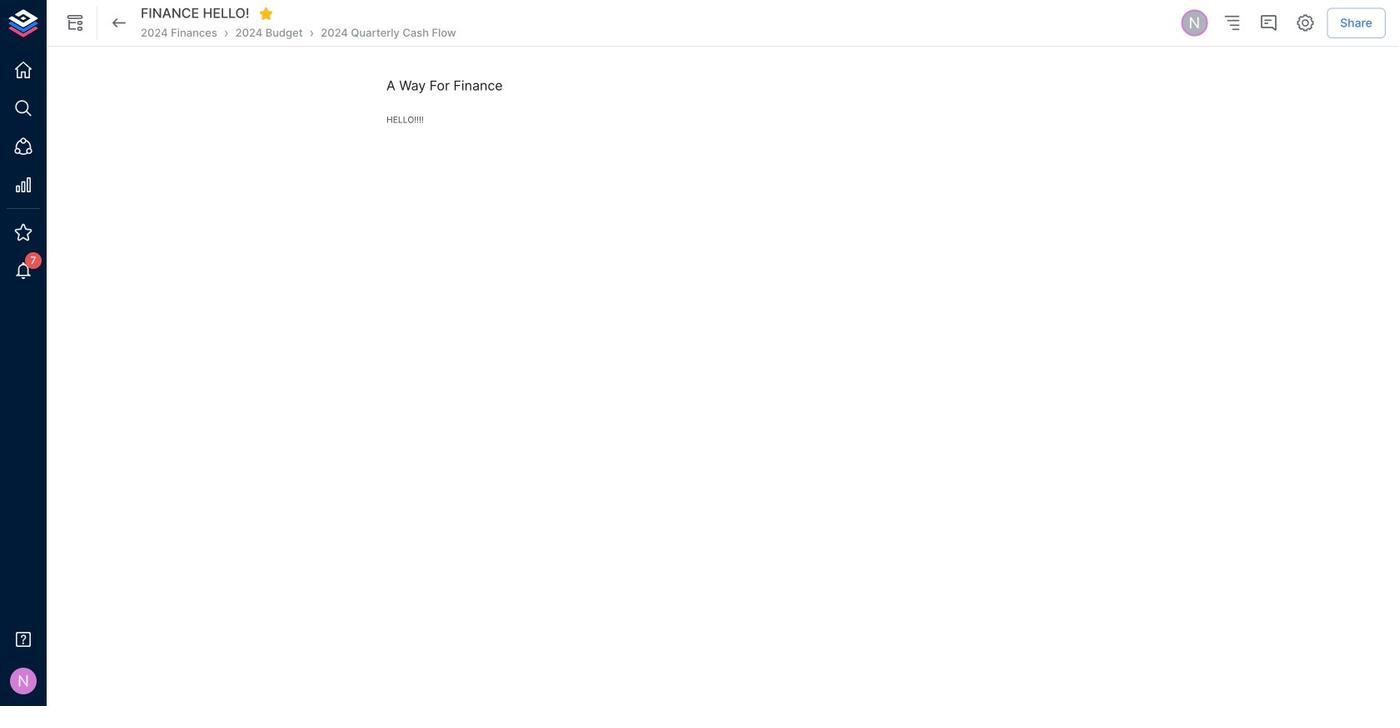 Task type: vqa. For each thing, say whether or not it's contained in the screenshot.
Manage Collaborators Add or remove collaborators to this workspace to work together. on the right top of page
no



Task type: describe. For each thing, give the bounding box(es) containing it.
comments image
[[1259, 13, 1279, 33]]

go back image
[[109, 13, 129, 33]]

remove favorite image
[[259, 6, 274, 21]]

settings image
[[1296, 13, 1316, 33]]



Task type: locate. For each thing, give the bounding box(es) containing it.
show wiki image
[[65, 13, 85, 33]]

table of contents image
[[1223, 13, 1243, 33]]



